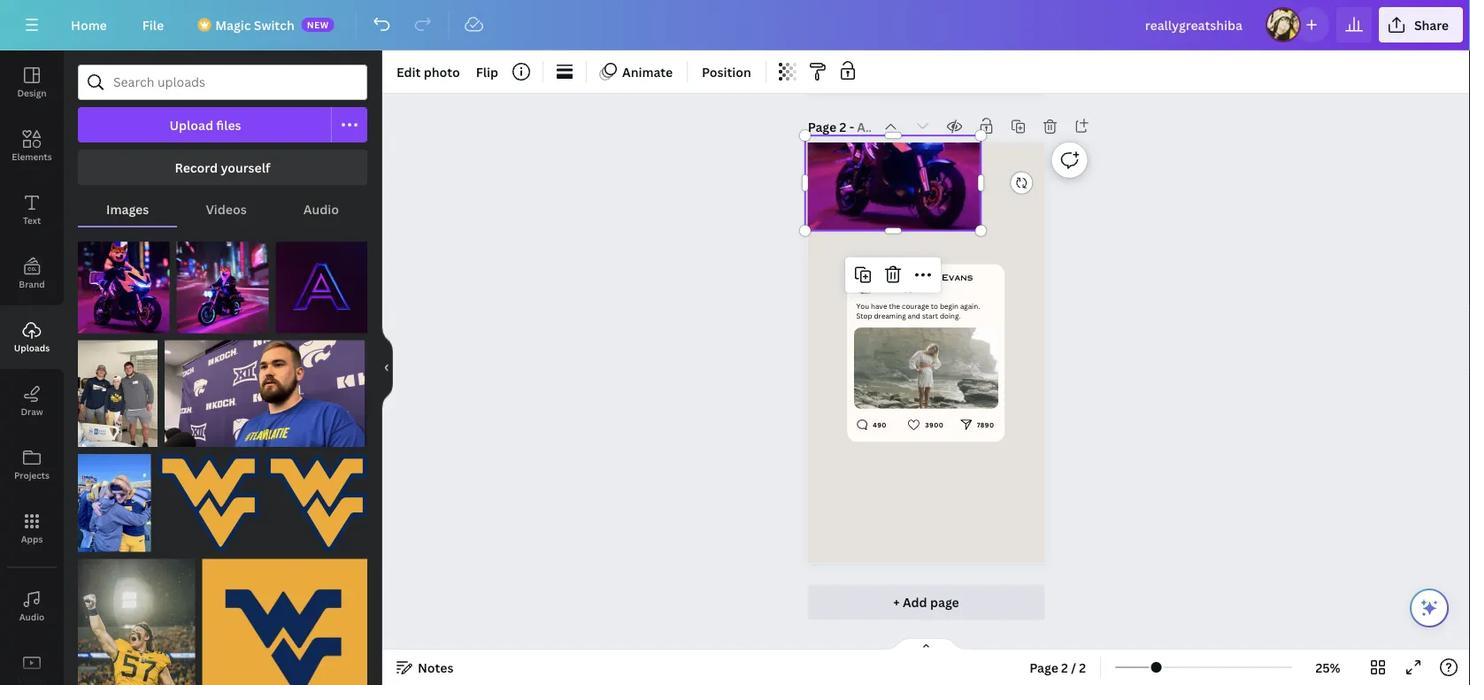 Task type: locate. For each thing, give the bounding box(es) containing it.
images button
[[78, 192, 177, 226]]

1 vertical spatial audio button
[[0, 574, 64, 638]]

apps button
[[0, 497, 64, 560]]

brand
[[19, 278, 45, 290]]

magic switch
[[215, 16, 294, 33]]

+
[[893, 594, 900, 611]]

audio inside side panel tab list
[[19, 611, 45, 623]]

start
[[922, 311, 938, 321]]

upload files button
[[78, 107, 332, 142]]

page 2 / 2 button
[[1022, 653, 1093, 682]]

0 horizontal spatial page
[[808, 118, 837, 135]]

page inside button
[[1030, 659, 1058, 676]]

notes
[[418, 659, 454, 676]]

images
[[106, 200, 149, 217]]

25% button
[[1299, 653, 1357, 682]]

files
[[216, 116, 241, 133]]

0 horizontal spatial audio
[[19, 611, 45, 623]]

the
[[889, 302, 900, 311]]

dreaming
[[874, 311, 906, 321]]

photo
[[424, 63, 460, 80]]

file button
[[128, 7, 178, 42]]

1 horizontal spatial page
[[1030, 659, 1058, 676]]

+ add page
[[893, 594, 959, 611]]

page left -
[[808, 118, 837, 135]]

home link
[[57, 7, 121, 42]]

0 horizontal spatial audio button
[[0, 574, 64, 638]]

1 horizontal spatial audio button
[[275, 192, 367, 226]]

2
[[840, 118, 846, 135], [1061, 659, 1068, 676], [1079, 659, 1086, 676]]

page
[[808, 118, 837, 135], [1030, 659, 1058, 676]]

flip
[[476, 63, 498, 80]]

group
[[78, 231, 170, 333], [177, 231, 268, 333], [276, 231, 367, 333], [78, 330, 158, 447], [165, 330, 367, 447], [78, 443, 151, 552], [158, 443, 259, 552], [266, 443, 367, 552], [78, 548, 195, 685], [202, 548, 367, 685]]

2 right /
[[1079, 659, 1086, 676]]

design
[[17, 87, 47, 99]]

switch
[[254, 16, 294, 33]]

courage
[[902, 302, 929, 311]]

yourself
[[221, 159, 270, 176]]

draw
[[21, 405, 43, 417]]

+ add page button
[[808, 585, 1045, 621]]

evans
[[942, 275, 973, 283]]

page left /
[[1030, 659, 1058, 676]]

uploads button
[[0, 305, 64, 369]]

page 2 -
[[808, 118, 857, 135]]

edit photo
[[397, 63, 460, 80]]

side panel tab list
[[0, 50, 64, 685]]

audio button
[[275, 192, 367, 226], [0, 574, 64, 638]]

1 horizontal spatial 2
[[1061, 659, 1068, 676]]

you
[[856, 302, 869, 311]]

Design title text field
[[1131, 7, 1258, 42]]

2 left -
[[840, 118, 846, 135]]

1 horizontal spatial audio
[[303, 200, 339, 217]]

edit
[[397, 63, 421, 80]]

show pages image
[[884, 637, 969, 651]]

to
[[931, 302, 938, 311]]

elements button
[[0, 114, 64, 178]]

0 horizontal spatial 2
[[840, 118, 846, 135]]

upload
[[169, 116, 213, 133]]

1 vertical spatial audio
[[19, 611, 45, 623]]

490 3900 7890
[[873, 421, 994, 430]]

doing.
[[940, 311, 961, 321]]

and
[[908, 311, 921, 321]]

2 left /
[[1061, 659, 1068, 676]]

share button
[[1379, 7, 1463, 42]]

page 2 / 2
[[1030, 659, 1086, 676]]

begin
[[940, 302, 959, 311]]

design button
[[0, 50, 64, 114]]

1 vertical spatial page
[[1030, 659, 1058, 676]]

home
[[71, 16, 107, 33]]

record yourself
[[175, 159, 270, 176]]

audio
[[303, 200, 339, 217], [19, 611, 45, 623]]

position
[[702, 63, 751, 80]]

text button
[[0, 178, 64, 242]]

text
[[23, 214, 41, 226]]

notes button
[[389, 653, 461, 682]]

0 vertical spatial page
[[808, 118, 837, 135]]



Task type: vqa. For each thing, say whether or not it's contained in the screenshot.
'Resize & Magic Switch' button
no



Task type: describe. For each thing, give the bounding box(es) containing it.
have
[[871, 302, 887, 311]]

3900
[[925, 421, 944, 430]]

0 vertical spatial audio button
[[275, 192, 367, 226]]

brand button
[[0, 242, 64, 305]]

stop
[[856, 311, 872, 321]]

apps
[[21, 533, 43, 545]]

position button
[[695, 58, 758, 86]]

mae
[[919, 275, 939, 283]]

@reallygreatsite
[[884, 284, 937, 293]]

uploads
[[14, 342, 50, 354]]

draw button
[[0, 369, 64, 433]]

7890
[[977, 421, 994, 430]]

greta
[[884, 275, 915, 283]]

2 for -
[[840, 118, 846, 135]]

you have the courage to begin again. stop dreaming and start doing.
[[856, 302, 980, 321]]

2 horizontal spatial 2
[[1079, 659, 1086, 676]]

videos
[[206, 200, 247, 217]]

videos button
[[177, 192, 275, 226]]

2 for /
[[1061, 659, 1068, 676]]

new
[[307, 19, 329, 31]]

flip button
[[469, 58, 505, 86]]

/
[[1071, 659, 1076, 676]]

0 vertical spatial audio
[[303, 200, 339, 217]]

animate
[[622, 63, 673, 80]]

canva assistant image
[[1419, 597, 1440, 619]]

add
[[903, 594, 927, 611]]

hide image
[[381, 325, 393, 410]]

again.
[[960, 302, 980, 311]]

page
[[930, 594, 959, 611]]

projects button
[[0, 433, 64, 497]]

Search uploads search field
[[113, 65, 356, 99]]

record
[[175, 159, 218, 176]]

edit photo button
[[389, 58, 467, 86]]

projects
[[14, 469, 50, 481]]

upload files
[[169, 116, 241, 133]]

magic
[[215, 16, 251, 33]]

file
[[142, 16, 164, 33]]

490
[[873, 421, 887, 430]]

elements
[[12, 150, 52, 162]]

25%
[[1316, 659, 1340, 676]]

page for page 2 -
[[808, 118, 837, 135]]

animate button
[[594, 58, 680, 86]]

greta mae evans
[[884, 275, 973, 283]]

share
[[1414, 16, 1449, 33]]

main menu bar
[[0, 0, 1470, 50]]

Page title text field
[[857, 118, 871, 136]]

record yourself button
[[78, 150, 367, 185]]

-
[[849, 118, 854, 135]]

page for page 2 / 2
[[1030, 659, 1058, 676]]



